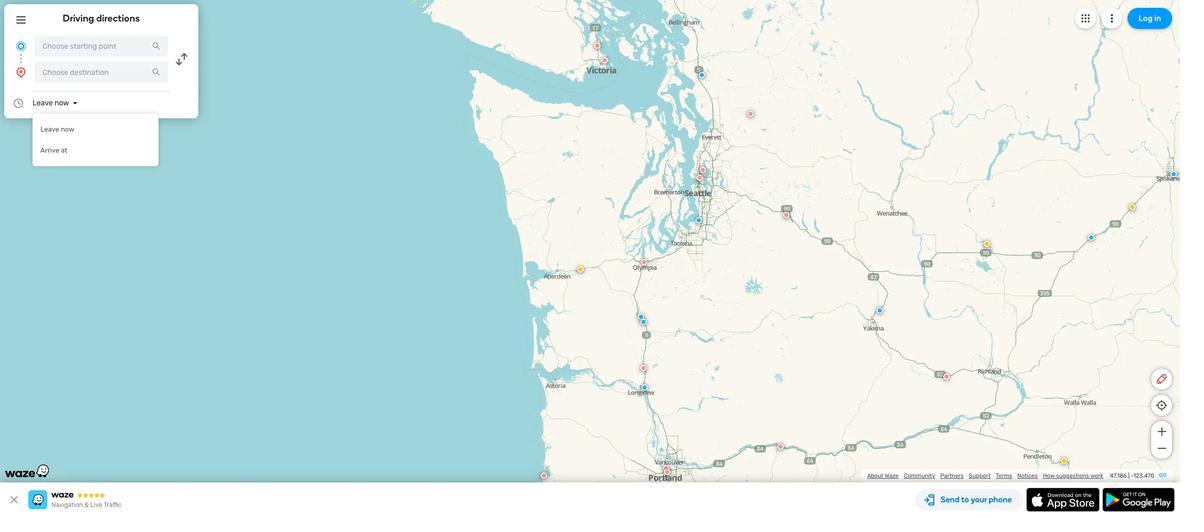 Task type: describe. For each thing, give the bounding box(es) containing it.
link image
[[1158, 471, 1167, 480]]

partners link
[[940, 473, 964, 480]]

navigation
[[51, 502, 83, 509]]

0 vertical spatial leave
[[33, 99, 53, 108]]

about
[[867, 473, 883, 480]]

clock image
[[12, 97, 25, 110]]

driving directions
[[63, 13, 140, 24]]

47.186 | -123.470
[[1110, 473, 1154, 480]]

support
[[969, 473, 991, 480]]

1 horizontal spatial police image
[[699, 72, 705, 78]]

1 vertical spatial police image
[[1088, 235, 1094, 241]]

&
[[84, 502, 89, 509]]

1 vertical spatial hazard image
[[577, 267, 584, 273]]

2 vertical spatial police image
[[638, 314, 644, 320]]

x image
[[8, 494, 20, 507]]

leave now option
[[33, 119, 159, 140]]

terms link
[[996, 473, 1012, 480]]

at
[[61, 146, 67, 154]]

community
[[904, 473, 935, 480]]

waze
[[885, 473, 899, 480]]

leave inside option
[[40, 125, 59, 133]]

directions
[[96, 13, 140, 24]]

hazard image
[[984, 241, 990, 247]]



Task type: vqa. For each thing, say whether or not it's contained in the screenshot.
clock icon
yes



Task type: locate. For each thing, give the bounding box(es) containing it.
arrive at
[[40, 146, 67, 154]]

navigation & live traffic
[[51, 502, 121, 509]]

leave
[[33, 99, 53, 108], [40, 125, 59, 133]]

notices link
[[1017, 473, 1038, 480]]

road closed image
[[602, 57, 608, 64], [641, 259, 647, 266], [640, 365, 647, 372], [664, 469, 670, 476], [541, 473, 547, 479]]

how suggestions work link
[[1043, 473, 1103, 480]]

0 vertical spatial police image
[[699, 72, 705, 78]]

police image
[[699, 72, 705, 78], [1088, 235, 1094, 241], [638, 314, 644, 320]]

|
[[1128, 473, 1129, 480]]

0 vertical spatial hazard image
[[1129, 204, 1135, 210]]

police image
[[1171, 171, 1177, 177], [701, 219, 707, 226], [883, 294, 890, 301], [641, 385, 648, 391]]

work
[[1090, 473, 1103, 480]]

0 horizontal spatial hazard image
[[577, 267, 584, 273]]

1 vertical spatial now
[[61, 125, 74, 133]]

zoom out image
[[1155, 443, 1168, 455]]

leave right clock icon
[[33, 99, 53, 108]]

Choose destination text field
[[35, 62, 168, 83]]

2 horizontal spatial police image
[[1088, 235, 1094, 241]]

leave now inside option
[[40, 125, 74, 133]]

123.470
[[1133, 473, 1154, 480]]

partners
[[940, 473, 964, 480]]

pencil image
[[1155, 373, 1168, 386]]

how
[[1043, 473, 1055, 480]]

now up leave now option
[[55, 99, 69, 108]]

suggestions
[[1056, 473, 1089, 480]]

traffic
[[104, 502, 121, 509]]

leave now
[[33, 99, 69, 108], [40, 125, 74, 133]]

about waze link
[[867, 473, 899, 480]]

zoom in image
[[1155, 426, 1168, 438]]

arrive
[[40, 146, 59, 154]]

terms
[[996, 473, 1012, 480]]

driving
[[63, 13, 94, 24]]

community link
[[904, 473, 935, 480]]

now up at
[[61, 125, 74, 133]]

road closed image
[[594, 43, 601, 49], [747, 111, 754, 117], [700, 168, 706, 174], [697, 175, 703, 181], [779, 208, 785, 215], [777, 444, 784, 450], [664, 466, 670, 472]]

leave up arrive
[[40, 125, 59, 133]]

notices
[[1017, 473, 1038, 480]]

-
[[1131, 473, 1133, 480]]

1 horizontal spatial hazard image
[[1129, 204, 1135, 210]]

1 vertical spatial leave
[[40, 125, 59, 133]]

live
[[90, 502, 102, 509]]

0 vertical spatial leave now
[[33, 99, 69, 108]]

Choose starting point text field
[[35, 36, 168, 57]]

1 vertical spatial leave now
[[40, 125, 74, 133]]

location image
[[15, 66, 27, 79]]

now inside option
[[61, 125, 74, 133]]

arrive at option
[[33, 140, 159, 161]]

about waze community partners support terms notices how suggestions work
[[867, 473, 1103, 480]]

now
[[55, 99, 69, 108], [61, 125, 74, 133]]

47.186
[[1110, 473, 1127, 480]]

support link
[[969, 473, 991, 480]]

0 horizontal spatial police image
[[638, 314, 644, 320]]

leave now right clock icon
[[33, 99, 69, 108]]

0 vertical spatial now
[[55, 99, 69, 108]]

current location image
[[15, 40, 27, 52]]

leave now up arrive at
[[40, 125, 74, 133]]

hazard image
[[1129, 204, 1135, 210], [577, 267, 584, 273]]



